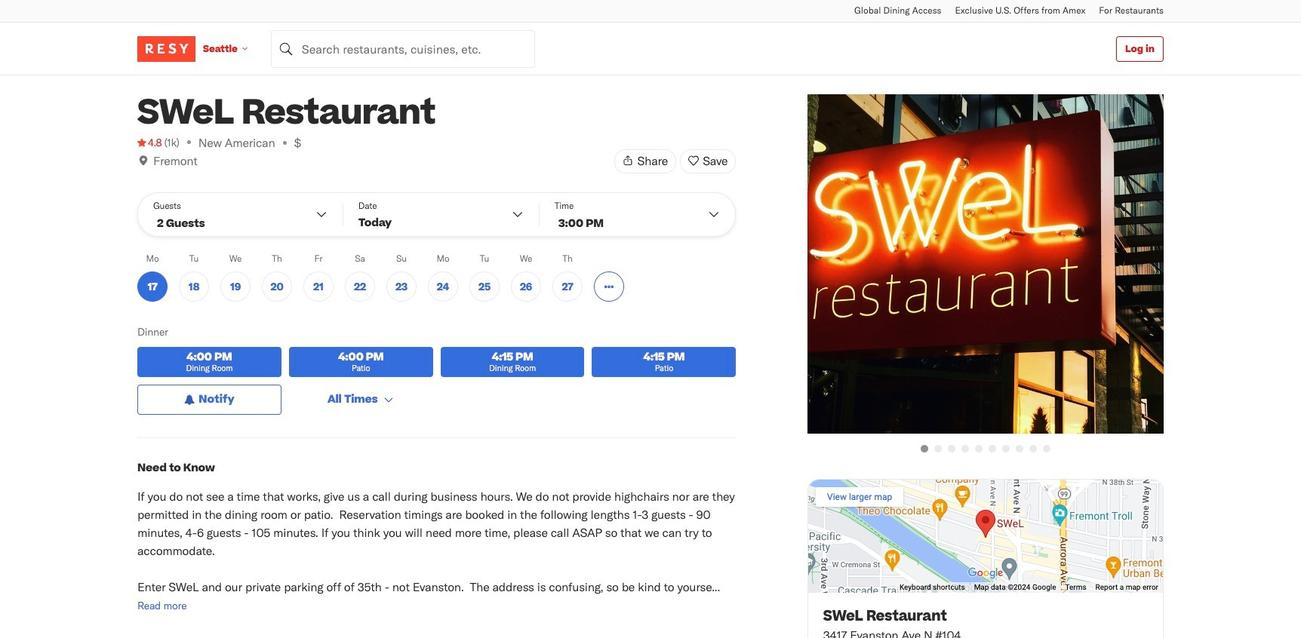 Task type: describe. For each thing, give the bounding box(es) containing it.
Search restaurants, cuisines, etc. text field
[[271, 30, 535, 68]]

4.8 out of 5 stars image
[[137, 135, 162, 150]]



Task type: vqa. For each thing, say whether or not it's contained in the screenshot.
891 reviews 'element'
no



Task type: locate. For each thing, give the bounding box(es) containing it.
None field
[[271, 30, 535, 68]]



